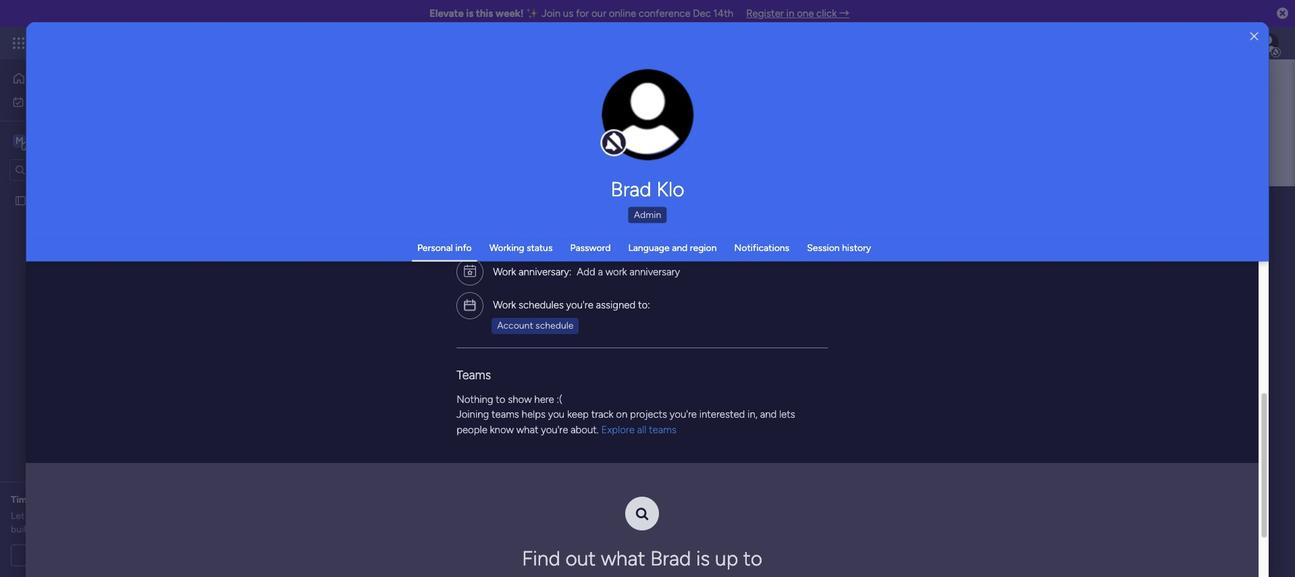 Task type: vqa. For each thing, say whether or not it's contained in the screenshot.
SO
yes



Task type: locate. For each thing, give the bounding box(es) containing it.
1 horizontal spatial our
[[592, 7, 607, 20]]

password
[[571, 242, 611, 253]]

far.
[[44, 524, 57, 536]]

expert
[[62, 495, 91, 506]]

info
[[456, 242, 472, 253]]

None field
[[334, 193, 1241, 221]]

interested
[[700, 409, 746, 421]]

to
[[496, 394, 506, 406], [744, 548, 763, 572]]

1 horizontal spatial what
[[517, 424, 539, 437]]

teams button
[[457, 369, 492, 384]]

work down working in the left top of the page
[[494, 266, 517, 278]]

0 vertical spatial work
[[494, 266, 517, 278]]

up
[[716, 548, 739, 572]]

1 vertical spatial work
[[606, 266, 628, 278]]

language
[[629, 242, 670, 253]]

teams
[[457, 369, 492, 384]]

you're down helps
[[542, 424, 569, 437]]

1 vertical spatial our
[[27, 511, 41, 522]]

public board image
[[14, 194, 27, 207]]

online
[[609, 7, 637, 20]]

work right a at top left
[[606, 266, 628, 278]]

status
[[527, 242, 553, 253]]

explore
[[602, 424, 635, 437]]

all
[[638, 424, 647, 437]]

workspace up account
[[468, 305, 514, 316]]

0 horizontal spatial to
[[496, 394, 506, 406]]

2 work from the top
[[494, 300, 517, 312]]

this
[[476, 7, 493, 20], [451, 305, 466, 316]]

so
[[32, 524, 42, 536]]

review
[[93, 495, 122, 506], [77, 511, 105, 522]]

1 vertical spatial you
[[549, 409, 565, 421]]

free
[[60, 524, 78, 536]]

0 horizontal spatial our
[[27, 511, 41, 522]]

0 vertical spatial in
[[787, 7, 795, 20]]

1 vertical spatial review
[[77, 511, 105, 522]]

schedule
[[536, 321, 574, 332]]

and right boards
[[286, 305, 302, 316]]

what up charge
[[107, 511, 128, 522]]

elevate is this week! ✨ join us for our online conference dec 14th
[[430, 7, 734, 20]]

0 horizontal spatial what
[[107, 511, 128, 522]]

an
[[49, 495, 60, 506]]

on
[[617, 409, 628, 421]]

this right recently
[[451, 305, 466, 316]]

to left show
[[496, 394, 506, 406]]

you're up schedule
[[567, 300, 594, 312]]

you left visited
[[356, 305, 371, 316]]

0 vertical spatial what
[[517, 424, 539, 437]]

permissions
[[403, 272, 460, 285]]

1 vertical spatial workspace
[[468, 305, 514, 316]]

and
[[672, 242, 688, 253], [286, 305, 302, 316], [761, 409, 777, 421]]

profile
[[652, 122, 677, 132]]

is left the up
[[697, 548, 711, 572]]

0 horizontal spatial and
[[286, 305, 302, 316]]

what right 'out'
[[602, 548, 646, 572]]

0 vertical spatial workspace
[[57, 134, 111, 147]]

2 vertical spatial you're
[[542, 424, 569, 437]]

2 vertical spatial what
[[602, 548, 646, 572]]

for inside the time for an expert review let our experts review what you've built so far. free of charge
[[35, 495, 47, 506]]

you down :(
[[549, 409, 565, 421]]

in
[[787, 7, 795, 20], [441, 305, 448, 316]]

0 vertical spatial to
[[496, 394, 506, 406]]

brad left the up
[[651, 548, 692, 572]]

our up so
[[27, 511, 41, 522]]

1 horizontal spatial this
[[476, 7, 493, 20]]

2 vertical spatial and
[[761, 409, 777, 421]]

and left "region"
[[672, 242, 688, 253]]

joining teams helps you keep track on projects you're interested in, and lets people know what you're about.
[[457, 409, 796, 437]]

0 horizontal spatial work
[[45, 96, 66, 107]]

keep
[[568, 409, 589, 421]]

and right in,
[[761, 409, 777, 421]]

brad klo
[[611, 177, 685, 201]]

1 vertical spatial is
[[697, 548, 711, 572]]

is
[[466, 7, 474, 20], [697, 548, 711, 572]]

review up charge
[[93, 495, 122, 506]]

option
[[0, 189, 172, 191]]

list box
[[0, 186, 172, 395]]

0 horizontal spatial you
[[356, 305, 371, 316]]

you're right projects
[[670, 409, 698, 421]]

0 vertical spatial teams
[[492, 409, 520, 421]]

projects
[[631, 409, 668, 421]]

for left an
[[35, 495, 47, 506]]

2 horizontal spatial and
[[761, 409, 777, 421]]

language and region link
[[629, 242, 717, 253]]

in left one
[[787, 7, 795, 20]]

0 vertical spatial work
[[45, 96, 66, 107]]

dec
[[693, 7, 711, 20]]

1 vertical spatial what
[[107, 511, 128, 522]]

brad up admin
[[611, 177, 652, 201]]

what inside the time for an expert review let our experts review what you've built so far. free of charge
[[107, 511, 128, 522]]

work right my
[[45, 96, 66, 107]]

for
[[576, 7, 589, 20], [35, 495, 47, 506]]

teams up "know"
[[492, 409, 520, 421]]

history
[[843, 242, 872, 253]]

work
[[45, 96, 66, 107], [606, 266, 628, 278]]

conference
[[639, 7, 691, 20]]

1 vertical spatial this
[[451, 305, 466, 316]]

in,
[[748, 409, 758, 421]]

account schedule button
[[492, 319, 580, 335]]

you're
[[567, 300, 594, 312], [670, 409, 698, 421], [542, 424, 569, 437]]

time
[[11, 495, 32, 506]]

1 vertical spatial for
[[35, 495, 47, 506]]

1 horizontal spatial work
[[606, 266, 628, 278]]

what down helps
[[517, 424, 539, 437]]

dashboards
[[304, 305, 353, 316]]

is right elevate
[[466, 7, 474, 20]]

add
[[578, 266, 596, 278]]

0 horizontal spatial teams
[[492, 409, 520, 421]]

0 horizontal spatial this
[[451, 305, 466, 316]]

0 vertical spatial for
[[576, 7, 589, 20]]

0 horizontal spatial is
[[466, 7, 474, 20]]

to right the up
[[744, 548, 763, 572]]

0 vertical spatial and
[[672, 242, 688, 253]]

1 vertical spatial in
[[441, 305, 448, 316]]

1 horizontal spatial and
[[672, 242, 688, 253]]

work up account
[[494, 300, 517, 312]]

0 vertical spatial you're
[[567, 300, 594, 312]]

home button
[[8, 68, 145, 89]]

brad
[[611, 177, 652, 201], [651, 548, 692, 572]]

my
[[30, 96, 43, 107]]

this left week!
[[476, 7, 493, 20]]

1 horizontal spatial to
[[744, 548, 763, 572]]

you inside joining teams helps you keep track on projects you're interested in, and lets people know what you're about.
[[549, 409, 565, 421]]

1 horizontal spatial in
[[787, 7, 795, 20]]

review up of
[[77, 511, 105, 522]]

track
[[592, 409, 614, 421]]

session history link
[[808, 242, 872, 253]]

1 vertical spatial work
[[494, 300, 517, 312]]

1 work from the top
[[494, 266, 517, 278]]

for right us at the left of the page
[[576, 7, 589, 20]]

session history
[[808, 242, 872, 253]]

experts
[[43, 511, 75, 522]]

1 horizontal spatial you
[[549, 409, 565, 421]]

teams down projects
[[650, 424, 677, 437]]

our
[[592, 7, 607, 20], [27, 511, 41, 522]]

recently
[[404, 305, 438, 316]]

our left online
[[592, 7, 607, 20]]

1 vertical spatial and
[[286, 305, 302, 316]]

change profile picture button
[[602, 69, 694, 161]]

0 vertical spatial you
[[356, 305, 371, 316]]

you've
[[131, 511, 158, 522]]

1 horizontal spatial teams
[[650, 424, 677, 437]]

in right recently
[[441, 305, 448, 316]]

0 horizontal spatial for
[[35, 495, 47, 506]]

1 vertical spatial teams
[[650, 424, 677, 437]]

personal info link
[[417, 242, 472, 253]]

0 vertical spatial review
[[93, 495, 122, 506]]

1 horizontal spatial workspace
[[468, 305, 514, 316]]

close image
[[1251, 31, 1259, 42]]

work
[[494, 266, 517, 278], [494, 300, 517, 312]]

home
[[31, 72, 57, 84]]

working
[[490, 242, 525, 253]]

you
[[356, 305, 371, 316], [549, 409, 565, 421]]

workspace up search in workspace field
[[57, 134, 111, 147]]

schedules
[[519, 300, 564, 312]]

anniversary:
[[519, 266, 572, 278]]



Task type: describe. For each thing, give the bounding box(es) containing it.
a
[[599, 266, 604, 278]]

let
[[11, 511, 24, 522]]

nothing
[[457, 394, 494, 406]]

:(
[[557, 394, 563, 406]]

and inside joining teams helps you keep track on projects you're interested in, and lets people know what you're about.
[[761, 409, 777, 421]]

register
[[747, 7, 784, 20]]

anniversary
[[630, 266, 681, 278]]

week!
[[496, 7, 524, 20]]

working status
[[490, 242, 553, 253]]

visited
[[374, 305, 402, 316]]

working status link
[[490, 242, 553, 253]]

to:
[[639, 300, 651, 312]]

work for work anniversary: add a work anniversary
[[494, 266, 517, 278]]

and for boards
[[286, 305, 302, 316]]

0 vertical spatial this
[[476, 7, 493, 20]]

0 vertical spatial our
[[592, 7, 607, 20]]

show
[[509, 394, 532, 406]]

register in one click → link
[[747, 7, 850, 20]]

klo
[[657, 177, 685, 201]]

one
[[797, 7, 814, 20]]

here
[[535, 394, 555, 406]]

picture
[[635, 133, 662, 144]]

main workspace
[[31, 134, 111, 147]]

main
[[31, 134, 55, 147]]

0 horizontal spatial workspace
[[57, 134, 111, 147]]

of
[[81, 524, 90, 536]]

2 horizontal spatial what
[[602, 548, 646, 572]]

search image
[[637, 510, 649, 520]]

0 horizontal spatial in
[[441, 305, 448, 316]]

nothing to show here :(
[[457, 394, 563, 406]]

→
[[840, 7, 850, 20]]

region
[[690, 242, 717, 253]]

14th
[[714, 7, 734, 20]]

1 vertical spatial to
[[744, 548, 763, 572]]

work anniversary: add a work anniversary
[[494, 266, 681, 278]]

time for an expert review let our experts review what you've built so far. free of charge
[[11, 495, 158, 536]]

session
[[808, 242, 840, 253]]

teams inside joining teams helps you keep track on projects you're interested in, and lets people know what you're about.
[[492, 409, 520, 421]]

joining
[[457, 409, 490, 421]]

work schedules you're assigned to:
[[494, 300, 651, 312]]

lets
[[780, 409, 796, 421]]

workspace selection element
[[13, 133, 113, 150]]

out
[[566, 548, 596, 572]]

select product image
[[12, 36, 26, 50]]

assigned
[[597, 300, 636, 312]]

m
[[16, 135, 24, 146]]

click
[[817, 7, 837, 20]]

join
[[542, 7, 561, 20]]

explore all teams
[[602, 424, 677, 437]]

workspace image
[[13, 133, 26, 148]]

1 horizontal spatial for
[[576, 7, 589, 20]]

explore all teams link
[[602, 424, 677, 437]]

brad klo button
[[462, 177, 834, 201]]

our inside the time for an expert review let our experts review what you've built so far. free of charge
[[27, 511, 41, 522]]

Search in workspace field
[[28, 162, 113, 178]]

boards and dashboards you visited recently in this workspace
[[255, 305, 514, 316]]

work for work schedules you're assigned to:
[[494, 300, 517, 312]]

✨
[[527, 7, 539, 20]]

what inside joining teams helps you keep track on projects you're interested in, and lets people know what you're about.
[[517, 424, 539, 437]]

my work
[[30, 96, 66, 107]]

1 vertical spatial you're
[[670, 409, 698, 421]]

1 horizontal spatial is
[[697, 548, 711, 572]]

charge
[[92, 524, 121, 536]]

you for permissions
[[356, 305, 371, 316]]

notifications link
[[735, 242, 790, 253]]

account schedule
[[498, 321, 574, 332]]

about.
[[571, 424, 599, 437]]

personal info
[[417, 242, 472, 253]]

people
[[457, 424, 488, 437]]

work inside button
[[45, 96, 66, 107]]

know
[[491, 424, 514, 437]]

helps
[[522, 409, 546, 421]]

0 vertical spatial brad
[[611, 177, 652, 201]]

built
[[11, 524, 29, 536]]

us
[[563, 7, 574, 20]]

my work button
[[8, 91, 145, 113]]

you for nothing to show here :(
[[549, 409, 565, 421]]

language and region
[[629, 242, 717, 253]]

find out what brad is up to
[[523, 548, 763, 572]]

personal
[[417, 242, 453, 253]]

register in one click →
[[747, 7, 850, 20]]

find
[[523, 548, 561, 572]]

change
[[620, 122, 650, 132]]

1 vertical spatial brad
[[651, 548, 692, 572]]

brad klo image
[[1258, 32, 1280, 54]]

boards
[[255, 305, 284, 316]]

elevate
[[430, 7, 464, 20]]

and for language
[[672, 242, 688, 253]]

account
[[498, 321, 534, 332]]

0 vertical spatial is
[[466, 7, 474, 20]]

password link
[[571, 242, 611, 253]]



